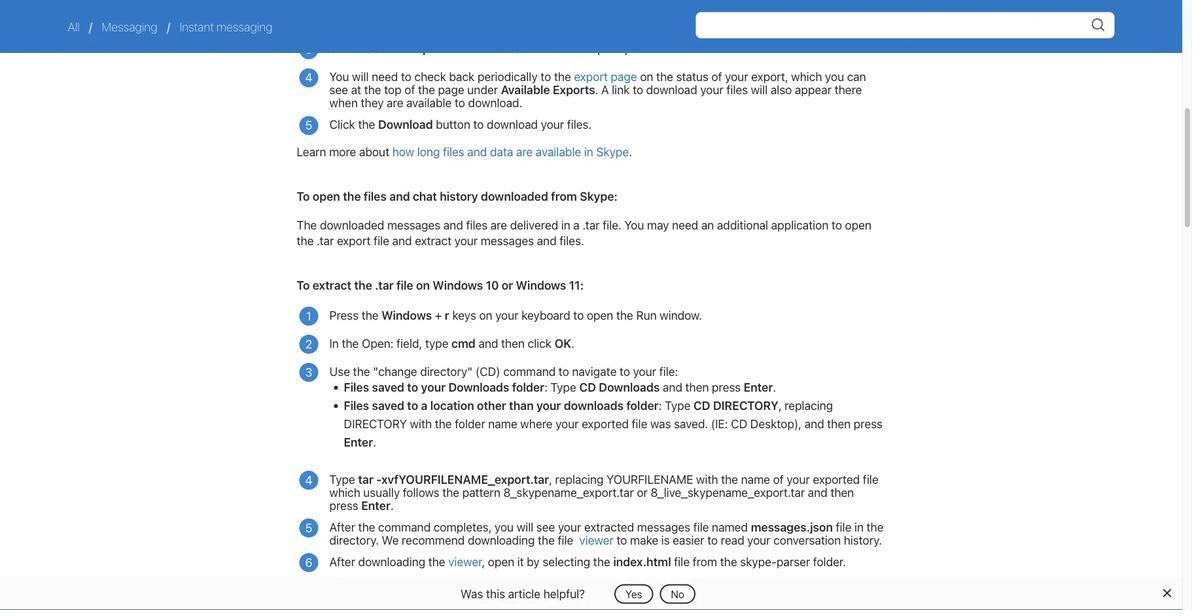 Task type: vqa. For each thing, say whether or not it's contained in the screenshot.
2nd "version,"
no



Task type: describe. For each thing, give the bounding box(es) containing it.
a
[[601, 83, 609, 97]]

use the "change directory" (cd) command to navigate to your file:
[[329, 364, 678, 378]]

your inside ', replacing directory with the folder name where your exported file was saved. (ie: cd desktop), and then press enter .'
[[556, 417, 579, 431]]

2 vertical spatial enter
[[361, 498, 391, 513]]

there
[[835, 83, 862, 97]]

1 vertical spatial downloading
[[358, 555, 425, 569]]

and inside ', replacing directory with the folder name where your exported file was saved. (ie: cd desktop), and then press enter .'
[[805, 417, 824, 431]]

saved for a
[[372, 398, 404, 412]]

0 vertical spatial messages.json
[[751, 520, 833, 534]]

export page link
[[574, 70, 637, 84]]

top
[[384, 83, 402, 97]]

messaging
[[217, 20, 272, 34]]

. down link
[[629, 145, 632, 159]]

skype
[[596, 145, 629, 159]]

exported media includes files, pictures, videos, video messages, voice mail, and call recordings.
[[344, 4, 845, 18]]

follows
[[403, 485, 439, 499]]

periodically
[[478, 70, 538, 84]]

1 horizontal spatial command
[[503, 364, 556, 378]]

run
[[636, 308, 657, 322]]

then up saved.
[[685, 380, 709, 394]]

you inside the downloaded messages and files are delivered in a .tar file. you may need an additional application to open the .tar export file and extract your messages and files.
[[624, 218, 644, 232]]

0 horizontal spatial command
[[378, 520, 431, 534]]

file inside ', replacing directory with the folder name where your exported file was saved. (ie: cd desktop), and then press enter .'
[[632, 417, 647, 431]]

and down it
[[504, 583, 524, 597]]

1 vertical spatial folder
[[626, 398, 659, 412]]

is
[[661, 533, 670, 547]]

completes,
[[434, 520, 492, 534]]

and down to open the files and chat history downloaded from skype:
[[443, 218, 463, 232]]

additional
[[717, 218, 768, 232]]

. up navigate
[[571, 336, 574, 350]]

0 horizontal spatial of
[[405, 83, 415, 97]]

1 vertical spatial type
[[665, 398, 691, 412]]

0 horizontal spatial ,
[[482, 555, 485, 569]]

may
[[647, 218, 669, 232]]

name inside ', replacing yourfilename with the name of your exported file which usually follows the pattern 8_skypename_export.tar or 8_live_skypename_export.tar and then press'
[[741, 472, 770, 486]]

need inside the downloaded messages and files are delivered in a .tar file. you may need an additional application to open the .tar export file and extract your messages and files.
[[672, 218, 698, 232]]

0 vertical spatial .tar
[[583, 218, 600, 232]]

1 vertical spatial :
[[659, 398, 662, 412]]

0 vertical spatial from
[[551, 189, 577, 203]]

it
[[517, 555, 524, 569]]

. left the follows
[[391, 498, 394, 513]]

use
[[329, 364, 350, 378]]

data
[[490, 145, 513, 159]]

0 vertical spatial viewer link
[[579, 533, 614, 547]]

0 horizontal spatial you
[[329, 70, 349, 84]]

folder for downloads
[[512, 380, 544, 394]]

open inside the downloaded messages and files are delivered in a .tar file. you may need an additional application to open the .tar export file and extract your messages and files.
[[845, 218, 872, 232]]

files inside . a link to download your files will also appear there when they are available to download.
[[726, 83, 748, 97]]

your inside the downloaded messages and files are delivered in a .tar file. you may need an additional application to open the .tar export file and extract your messages and files.
[[455, 234, 478, 248]]

to open the files and chat history downloaded from skype:
[[297, 189, 618, 203]]

read
[[721, 533, 744, 547]]

no button
[[660, 585, 696, 604]]

0 horizontal spatial messages
[[387, 218, 440, 232]]

downloads
[[564, 398, 624, 412]]

exported inside ', replacing yourfilename with the name of your exported file which usually follows the pattern 8_skypename_export.tar or 8_live_skypename_export.tar and then press'
[[813, 472, 860, 486]]

0 vertical spatial enter
[[744, 380, 773, 394]]

, replacing yourfilename with the name of your exported file which usually follows the pattern 8_skypename_export.tar or 8_live_skypename_export.tar and then press
[[329, 472, 879, 513]]

viewer to make is easier to read your conversation history.
[[579, 533, 885, 547]]

0 vertical spatial downloaded
[[481, 189, 548, 203]]

to extract the .tar file on windows 10 or windows 11:
[[297, 278, 584, 293]]

files for files saved to a location other than your downloads folder : type cd directory
[[344, 398, 369, 412]]

0 horizontal spatial .tar
[[317, 234, 334, 248]]

where
[[520, 417, 553, 431]]

than
[[509, 398, 534, 412]]

1 vertical spatial messages
[[481, 234, 534, 248]]

media
[[394, 4, 426, 18]]

messaging link
[[102, 20, 157, 34]]

learn more about how long files and data are available in skype .
[[297, 145, 632, 159]]

10
[[486, 278, 499, 293]]

2 horizontal spatial messages
[[637, 520, 690, 534]]

and down delivered
[[537, 234, 557, 248]]

2 vertical spatial on
[[479, 308, 492, 322]]

then down 'by'
[[527, 583, 550, 597]]

parser
[[777, 555, 810, 569]]

and up to extract the .tar file on windows 10 or windows 11:
[[392, 234, 412, 248]]

button.
[[630, 583, 668, 597]]

was this article helpful?
[[461, 587, 585, 601]]

1 horizontal spatial see
[[536, 520, 555, 534]]

selecting
[[543, 555, 590, 569]]

type tar -xvfyourfilename_export.tar
[[329, 472, 549, 486]]

all link
[[68, 20, 82, 34]]

they
[[361, 96, 384, 110]]

downloaded inside the downloaded messages and files are delivered in a .tar file. you may need an additional application to open the .tar export file and extract your messages and files.
[[320, 218, 384, 232]]

, for or 8_live_skypename_export.tar and
[[549, 472, 552, 486]]

and right "cmd"
[[479, 336, 498, 350]]

mail,
[[715, 4, 739, 18]]

1 horizontal spatial .tar
[[375, 278, 394, 293]]

files right long
[[443, 145, 464, 159]]

then up 'back'
[[452, 41, 476, 55]]

keyboard
[[522, 308, 570, 322]]

folder.
[[813, 555, 846, 569]]

click the download button to download your files.
[[329, 117, 595, 131]]

enter .
[[361, 498, 397, 513]]

file inside ', replacing yourfilename with the name of your exported file which usually follows the pattern 8_skypename_export.tar or 8_live_skypename_export.tar and then press'
[[863, 472, 879, 486]]

your inside on the status of your export, which you can see at the top of the page under
[[725, 70, 748, 84]]

and left call
[[742, 4, 762, 18]]

will inside . a link to download your files will also appear there when they are available to download.
[[751, 83, 768, 97]]

directory"
[[420, 364, 473, 378]]

submit
[[365, 41, 405, 55]]

0 vertical spatial need
[[372, 70, 398, 84]]

a inside the downloaded messages and files are delivered in a .tar file. you may need an additional application to open the .tar export file and extract your messages and files.
[[573, 218, 580, 232]]

0 horizontal spatial viewer
[[448, 555, 482, 569]]

in inside the downloaded messages and files are delivered in a .tar file. you may need an additional application to open the .tar export file and extract your messages and files.
[[561, 218, 570, 232]]

yourfilename
[[607, 472, 693, 486]]

2 horizontal spatial windows
[[516, 278, 566, 293]]

file inside the downloaded messages and files are delivered in a .tar file. you may need an additional application to open the .tar export file and extract your messages and files.
[[374, 234, 389, 248]]

check
[[415, 70, 446, 84]]

request
[[407, 41, 450, 55]]

then down press the windows + r keys on your keyboard to open the run window.
[[501, 336, 525, 350]]

to for to open the files and chat history downloaded from skype:
[[297, 189, 310, 203]]

0 horizontal spatial type
[[329, 472, 355, 486]]

exports
[[553, 83, 595, 97]]

long
[[417, 145, 440, 159]]

select
[[329, 41, 362, 55]]

0 vertical spatial files.
[[567, 117, 592, 131]]

1 horizontal spatial will
[[517, 520, 533, 534]]

1 horizontal spatial when
[[566, 41, 594, 55]]

(cd)
[[476, 364, 500, 378]]

export,
[[751, 70, 788, 84]]

1 horizontal spatial page
[[611, 70, 637, 84]]

1 horizontal spatial directory
[[713, 398, 779, 412]]

r
[[445, 308, 449, 322]]

delivered
[[510, 218, 558, 232]]

you will need to check back periodically to the export page
[[329, 70, 637, 84]]

1 horizontal spatial click
[[553, 583, 577, 597]]

appear
[[795, 83, 832, 97]]

1 downloads from the left
[[448, 380, 509, 394]]

are inside . a link to download your files will also appear there when they are available to download.
[[387, 96, 403, 110]]

to inside the downloaded messages and files are delivered in a .tar file. you may need an additional application to open the .tar export file and extract your messages and files.
[[832, 218, 842, 232]]

the downloaded messages and files are delivered in a .tar file. you may need an additional application to open the .tar export file and extract your messages and files.
[[297, 218, 872, 248]]

on inside on the status of your export, which you can see at the top of the page under
[[640, 70, 653, 84]]

, for desktop),
[[779, 398, 782, 412]]

was
[[650, 417, 671, 431]]

1 horizontal spatial available
[[536, 145, 581, 159]]

press the windows + r keys on your keyboard to open the run window.
[[329, 308, 705, 322]]

0 vertical spatial in
[[584, 145, 593, 159]]

open up the
[[313, 189, 340, 203]]

0 vertical spatial press
[[712, 380, 741, 394]]

location
[[430, 398, 474, 412]]

0 horizontal spatial :
[[544, 380, 548, 394]]

0 horizontal spatial on
[[416, 278, 430, 293]]

saved for your
[[372, 380, 404, 394]]

select
[[479, 41, 511, 55]]

directory inside ', replacing directory with the folder name where your exported file was saved. (ie: cd desktop), and then press enter .'
[[344, 417, 407, 431]]

cd inside ', replacing directory with the folder name where your exported file was saved. (ie: cd desktop), and then press enter .'
[[731, 417, 747, 431]]

yes button
[[614, 585, 653, 604]]

to for to extract the .tar file on windows 10 or windows 11:
[[297, 278, 310, 293]]

1 vertical spatial are
[[516, 145, 533, 159]]

under
[[467, 83, 498, 97]]

link
[[612, 83, 630, 97]]

file in the directory. we recommend downloading the file
[[329, 520, 884, 547]]

are inside the downloaded messages and files are delivered in a .tar file. you may need an additional application to open the .tar export file and extract your messages and files.
[[491, 218, 507, 232]]

0 horizontal spatial will
[[352, 70, 369, 84]]

can
[[847, 70, 866, 84]]

0 vertical spatial viewer
[[579, 533, 614, 547]]

then inside ', replacing directory with the folder name where your exported file was saved. (ie: cd desktop), and then press enter .'
[[827, 417, 851, 431]]



Task type: locate. For each thing, give the bounding box(es) containing it.
a left location
[[421, 398, 428, 412]]

or 8_live_skypename_export.tar and
[[637, 485, 828, 499]]

are right data
[[516, 145, 533, 159]]

2 horizontal spatial in
[[854, 520, 864, 534]]

0 vertical spatial type
[[551, 380, 576, 394]]

replacing for or 8_live_skypename_export.tar and
[[555, 472, 604, 486]]

0 vertical spatial which
[[791, 70, 822, 84]]

download.
[[468, 96, 522, 110]]

available exports
[[501, 83, 595, 97]]

1 to from the top
[[297, 189, 310, 203]]

in left skype
[[584, 145, 593, 159]]

and left data
[[467, 145, 487, 159]]

with inside ', replacing directory with the folder name where your exported file was saved. (ie: cd desktop), and then press enter .'
[[410, 417, 432, 431]]

press
[[329, 308, 359, 322]]

easier
[[673, 533, 704, 547]]

cd up saved.
[[694, 398, 710, 412]]

are left delivered
[[491, 218, 507, 232]]

when up export page link
[[566, 41, 594, 55]]

type up files saved to a location other than your downloads folder : type cd directory
[[551, 380, 576, 394]]

page left under
[[438, 83, 464, 97]]

windows up keys
[[433, 278, 483, 293]]

, inside ', replacing yourfilename with the name of your exported file which usually follows the pattern 8_skypename_export.tar or 8_live_skypename_export.tar and then press'
[[549, 472, 552, 486]]

continue
[[514, 41, 563, 55]]

downloaded up delivered
[[481, 189, 548, 203]]

0 vertical spatial are
[[387, 96, 403, 110]]

which left -
[[329, 485, 360, 499]]

which inside on the status of your export, which you can see at the top of the page under
[[791, 70, 822, 84]]

messages,
[[625, 4, 681, 18]]

0 vertical spatial on
[[640, 70, 653, 84]]

: up files saved to a location other than your downloads folder : type cd directory
[[544, 380, 548, 394]]

download
[[378, 117, 433, 131]]

after downloading the viewer , open it by selecting the index.html file from the skype-parser folder.
[[329, 555, 849, 569]]

on
[[640, 70, 653, 84], [416, 278, 430, 293], [479, 308, 492, 322]]

with for directory
[[410, 417, 432, 431]]

type left tar
[[329, 472, 355, 486]]

with down location
[[410, 417, 432, 431]]

,
[[779, 398, 782, 412], [549, 472, 552, 486], [482, 555, 485, 569]]

0 horizontal spatial a
[[421, 398, 428, 412]]

dismiss the survey image
[[1161, 588, 1172, 599]]

0 horizontal spatial exported
[[582, 417, 629, 431]]

0 vertical spatial replacing
[[785, 398, 833, 412]]

.tar down the
[[317, 234, 334, 248]]

open right application
[[845, 218, 872, 232]]

None text field
[[696, 12, 1115, 38]]

1 vertical spatial a
[[421, 398, 428, 412]]

1 vertical spatial after
[[329, 555, 355, 569]]

you
[[825, 70, 844, 84], [495, 520, 514, 534]]

navigate
[[572, 364, 617, 378]]

your
[[725, 70, 748, 84], [700, 83, 724, 97], [541, 117, 564, 131], [455, 234, 478, 248], [495, 308, 519, 322], [633, 364, 656, 378], [421, 380, 446, 394], [537, 398, 561, 412], [556, 417, 579, 431], [787, 472, 810, 486], [558, 520, 581, 534], [747, 533, 771, 547]]

1 vertical spatial replacing
[[555, 472, 604, 486]]

files left the export,
[[726, 83, 748, 97]]

all
[[68, 20, 82, 34]]

files. inside the downloaded messages and files are delivered in a .tar file. you may need an additional application to open the .tar export file and extract your messages and files.
[[560, 234, 584, 248]]

of
[[712, 70, 722, 84], [405, 83, 415, 97], [773, 472, 784, 486]]

2 vertical spatial press
[[329, 498, 358, 513]]

keys
[[452, 308, 476, 322]]

command up than
[[503, 364, 556, 378]]

2 horizontal spatial type
[[665, 398, 691, 412]]

0 vertical spatial available
[[406, 96, 452, 110]]

directory up (ie:
[[713, 398, 779, 412]]

. inside ', replacing directory with the folder name where your exported file was saved. (ie: cd desktop), and then press enter .'
[[373, 435, 376, 449]]

was
[[461, 587, 483, 601]]

page inside on the status of your export, which you can see at the top of the page under
[[438, 83, 464, 97]]

or
[[502, 278, 513, 293]]

an
[[701, 218, 714, 232]]

, inside ', replacing directory with the folder name where your exported file was saved. (ie: cd desktop), and then press enter .'
[[779, 398, 782, 412]]

0 horizontal spatial in
[[561, 218, 570, 232]]

1 horizontal spatial you
[[825, 70, 844, 84]]

1 horizontal spatial downloads
[[599, 380, 660, 394]]

see inside on the status of your export, which you can see at the top of the page under
[[329, 83, 348, 97]]

name up named at bottom right
[[741, 472, 770, 486]]

replacing for desktop),
[[785, 398, 833, 412]]

, replacing directory with the folder name where your exported file was saved. (ie: cd desktop), and then press enter .
[[344, 398, 883, 449]]

messages.json up parser
[[751, 520, 833, 534]]

"change
[[373, 364, 417, 378]]

in
[[584, 145, 593, 159], [561, 218, 570, 232], [854, 520, 864, 534]]

1 horizontal spatial need
[[672, 218, 698, 232]]

1 vertical spatial command
[[378, 520, 431, 534]]

how
[[392, 145, 414, 159]]

on right keys
[[479, 308, 492, 322]]

1 horizontal spatial extract
[[415, 234, 452, 248]]

2 horizontal spatial on
[[640, 70, 653, 84]]

will left the also
[[751, 83, 768, 97]]

messages
[[387, 218, 440, 232], [481, 234, 534, 248], [637, 520, 690, 534]]

in
[[329, 336, 339, 350]]

tar
[[358, 472, 374, 486]]

2 horizontal spatial press
[[854, 417, 883, 431]]

2 after from the top
[[329, 555, 355, 569]]

name down other
[[488, 417, 517, 431]]

extract up press
[[313, 278, 351, 293]]

saved
[[372, 380, 404, 394], [372, 398, 404, 412]]

1 vertical spatial viewer
[[448, 555, 482, 569]]

2 vertical spatial in
[[854, 520, 864, 534]]

files saved to a location other than your downloads folder : type cd directory
[[344, 398, 779, 412]]

name inside ', replacing directory with the folder name where your exported file was saved. (ie: cd desktop), and then press enter .'
[[488, 417, 517, 431]]

0 horizontal spatial viewer link
[[448, 555, 482, 569]]

press inside ', replacing yourfilename with the name of your exported file which usually follows the pattern 8_skypename_export.tar or 8_live_skypename_export.tar and then press'
[[329, 498, 358, 513]]

about
[[359, 145, 389, 159]]

of down desktop),
[[773, 472, 784, 486]]

2 to from the top
[[297, 278, 310, 293]]

your inside ', replacing yourfilename with the name of your exported file which usually follows the pattern 8_skypename_export.tar or 8_live_skypename_export.tar and then press'
[[787, 472, 810, 486]]

of inside ', replacing yourfilename with the name of your exported file which usually follows the pattern 8_skypename_export.tar or 8_live_skypename_export.tar and then press'
[[773, 472, 784, 486]]

1 horizontal spatial replacing
[[785, 398, 833, 412]]

on the status of your export, which you can see at the top of the page under
[[329, 70, 866, 97]]

0 vertical spatial exported
[[582, 417, 629, 431]]

0 vertical spatial messages
[[387, 218, 440, 232]]

. a link to download your files will also appear there when they are available to download.
[[329, 83, 862, 110]]

conversation
[[774, 533, 841, 547]]

file:
[[659, 364, 678, 378]]

1 vertical spatial in
[[561, 218, 570, 232]]

available
[[501, 83, 550, 97]]

then right desktop),
[[827, 417, 851, 431]]

0 vertical spatial export
[[574, 70, 608, 84]]

: up was in the right bottom of the page
[[659, 398, 662, 412]]

0 vertical spatial extract
[[415, 234, 452, 248]]

viewer up after downloading the viewer , open it by selecting the index.html file from the skype-parser folder.
[[579, 533, 614, 547]]

extract up to extract the .tar file on windows 10 or windows 11:
[[415, 234, 452, 248]]

0 horizontal spatial downloading
[[358, 555, 425, 569]]

button
[[436, 117, 470, 131]]

0 vertical spatial click
[[528, 336, 552, 350]]

, up desktop),
[[779, 398, 782, 412]]

page right a
[[611, 70, 637, 84]]

2 vertical spatial type
[[329, 472, 355, 486]]

and down file:
[[663, 380, 682, 394]]

after for after the command completes, you will see your extracted messages file named
[[329, 520, 355, 534]]

, up browse to the messages.json file and then click the load button.
[[482, 555, 485, 569]]

you inside on the status of your export, which you can see at the top of the page under
[[825, 70, 844, 84]]

ok
[[555, 336, 571, 350]]

press inside ', replacing directory with the folder name where your exported file was saved. (ie: cd desktop), and then press enter .'
[[854, 417, 883, 431]]

2 downloads from the left
[[599, 380, 660, 394]]

viewer up was
[[448, 555, 482, 569]]

after for after downloading the
[[329, 555, 355, 569]]

files. down . a link to download your files will also appear there when they are available to download.
[[567, 117, 592, 131]]

enter up desktop),
[[744, 380, 773, 394]]

1 saved from the top
[[372, 380, 404, 394]]

1 horizontal spatial downloading
[[468, 533, 535, 547]]

1 vertical spatial ,
[[549, 472, 552, 486]]

you
[[329, 70, 349, 84], [624, 218, 644, 232]]

cd
[[579, 380, 596, 394], [694, 398, 710, 412], [731, 417, 747, 431]]

viewer link up after downloading the viewer , open it by selecting the index.html file from the skype-parser folder.
[[579, 533, 614, 547]]

which inside ', replacing yourfilename with the name of your exported file which usually follows the pattern 8_skypename_export.tar or 8_live_skypename_export.tar and then press'
[[329, 485, 360, 499]]

1 horizontal spatial :
[[659, 398, 662, 412]]

0 vertical spatial downloading
[[468, 533, 535, 547]]

then inside ', replacing yourfilename with the name of your exported file which usually follows the pattern 8_skypename_export.tar or 8_live_skypename_export.tar and then press'
[[831, 485, 854, 499]]

on up field,
[[416, 278, 430, 293]]

instant messaging link
[[180, 20, 272, 34]]

exported
[[582, 417, 629, 431], [813, 472, 860, 486]]

to
[[401, 70, 412, 84], [541, 70, 551, 84], [633, 83, 643, 97], [455, 96, 465, 110], [473, 117, 484, 131], [832, 218, 842, 232], [573, 308, 584, 322], [559, 364, 569, 378], [620, 364, 630, 378], [407, 380, 418, 394], [407, 398, 418, 412], [617, 533, 627, 547], [707, 533, 718, 547], [371, 583, 382, 597]]

1 vertical spatial .tar
[[317, 234, 334, 248]]

. up desktop),
[[773, 380, 776, 394]]

0 vertical spatial command
[[503, 364, 556, 378]]

2 horizontal spatial will
[[751, 83, 768, 97]]

browse to the messages.json file and then click the load button.
[[329, 583, 671, 597]]

skype:
[[580, 189, 618, 203]]

type
[[551, 380, 576, 394], [665, 398, 691, 412], [329, 472, 355, 486]]

to up the
[[297, 189, 310, 203]]

you left at
[[329, 70, 349, 84]]

2 vertical spatial cd
[[731, 417, 747, 431]]

with inside ', replacing yourfilename with the name of your exported file which usually follows the pattern 8_skypename_export.tar or 8_live_skypename_export.tar and then press'
[[696, 472, 718, 486]]

2 saved from the top
[[372, 398, 404, 412]]

skype-
[[740, 555, 777, 569]]

downloaded right the
[[320, 218, 384, 232]]

how long files and data are available in skype link
[[392, 145, 629, 159]]

1 horizontal spatial cd
[[694, 398, 710, 412]]

, up after the command completes, you will see your extracted messages file named messages.json
[[549, 472, 552, 486]]

0 horizontal spatial windows
[[382, 308, 432, 322]]

you left can
[[825, 70, 844, 84]]

open left it
[[488, 555, 514, 569]]

enter inside ', replacing directory with the folder name where your exported file was saved. (ie: cd desktop), and then press enter .'
[[344, 435, 373, 449]]

:
[[544, 380, 548, 394], [659, 398, 662, 412]]

extract
[[415, 234, 452, 248], [313, 278, 351, 293]]

downloads down navigate
[[599, 380, 660, 394]]

1 horizontal spatial viewer link
[[579, 533, 614, 547]]

at
[[351, 83, 361, 97]]

messages.json
[[751, 520, 833, 534], [405, 583, 483, 597]]

files,
[[476, 4, 501, 18]]

call
[[765, 4, 783, 18]]

a left file.
[[573, 218, 580, 232]]

when up click
[[329, 96, 358, 110]]

1 horizontal spatial exported
[[813, 472, 860, 486]]

downloads down (cd)
[[448, 380, 509, 394]]

which right the export,
[[791, 70, 822, 84]]

the inside ', replacing directory with the folder name where your exported file was saved. (ie: cd desktop), and then press enter .'
[[435, 417, 452, 431]]

by
[[527, 555, 540, 569]]

1 vertical spatial you
[[495, 520, 514, 534]]

downloading inside file in the directory. we recommend downloading the file
[[468, 533, 535, 547]]

will up it
[[517, 520, 533, 534]]

from down easier
[[693, 555, 717, 569]]

0 vertical spatial folder
[[512, 380, 544, 394]]

0 horizontal spatial messages.json
[[405, 583, 483, 597]]

0 horizontal spatial download
[[487, 117, 538, 131]]

downloading up it
[[468, 533, 535, 547]]

export inside the downloaded messages and files are delivered in a .tar file. you may need an additional application to open the .tar export file and extract your messages and files.
[[337, 234, 371, 248]]

replacing up after the command completes, you will see your extracted messages file named messages.json
[[555, 472, 604, 486]]

0 horizontal spatial from
[[551, 189, 577, 203]]

status
[[676, 70, 709, 84]]

of right "status"
[[712, 70, 722, 84]]

cd down navigate
[[579, 380, 596, 394]]

extracted
[[584, 520, 634, 534]]

make
[[630, 533, 658, 547]]

0 horizontal spatial extract
[[313, 278, 351, 293]]

when
[[566, 41, 594, 55], [329, 96, 358, 110]]

1 vertical spatial see
[[536, 520, 555, 534]]

command down enter .
[[378, 520, 431, 534]]

1 vertical spatial files
[[344, 398, 369, 412]]

11:
[[569, 278, 584, 293]]

in right delivered
[[561, 218, 570, 232]]

1 horizontal spatial messages
[[481, 234, 534, 248]]

from left the skype:
[[551, 189, 577, 203]]

when inside . a link to download your files will also appear there when they are available to download.
[[329, 96, 358, 110]]

files inside the downloaded messages and files are delivered in a .tar file. you may need an additional application to open the .tar export file and extract your messages and files.
[[466, 218, 488, 232]]

windows up field,
[[382, 308, 432, 322]]

downloading down directory. we
[[358, 555, 425, 569]]

voice
[[684, 4, 712, 18]]

instant messaging
[[180, 20, 272, 34]]

click
[[329, 117, 355, 131]]

1 horizontal spatial ,
[[549, 472, 552, 486]]

and left chat
[[389, 189, 410, 203]]

in inside file in the directory. we recommend downloading the file
[[854, 520, 864, 534]]

extract inside the downloaded messages and files are delivered in a .tar file. you may need an additional application to open the .tar export file and extract your messages and files.
[[415, 234, 452, 248]]

files. up 11:
[[560, 234, 584, 248]]

available inside . a link to download your files will also appear there when they are available to download.
[[406, 96, 452, 110]]

files down the about
[[364, 189, 387, 203]]

available down check
[[406, 96, 452, 110]]

. inside . a link to download your files will also appear there when they are available to download.
[[595, 83, 598, 97]]

you right completes,
[[495, 520, 514, 534]]

1 horizontal spatial windows
[[433, 278, 483, 293]]

need down submit
[[372, 70, 398, 84]]

1 vertical spatial available
[[536, 145, 581, 159]]

exported inside ', replacing directory with the folder name where your exported file was saved. (ie: cd desktop), and then press enter .'
[[582, 417, 629, 431]]

pictures,
[[504, 4, 549, 18]]

after
[[329, 520, 355, 534], [329, 555, 355, 569]]

file.
[[603, 218, 621, 232]]

available left skype
[[536, 145, 581, 159]]

1 after from the top
[[329, 520, 355, 534]]

back
[[449, 70, 475, 84]]

need
[[372, 70, 398, 84], [672, 218, 698, 232]]

type up saved.
[[665, 398, 691, 412]]

1 vertical spatial viewer link
[[448, 555, 482, 569]]

viewer link up was
[[448, 555, 482, 569]]

need left an
[[672, 218, 698, 232]]

recommend
[[402, 533, 465, 547]]

xvfyourfilename_export.tar
[[381, 472, 549, 486]]

0 vertical spatial a
[[573, 218, 580, 232]]

to down the
[[297, 278, 310, 293]]

your inside . a link to download your files will also appear there when they are available to download.
[[700, 83, 724, 97]]

2 vertical spatial ,
[[482, 555, 485, 569]]

0 vertical spatial name
[[488, 417, 517, 431]]

+
[[435, 308, 442, 322]]

see down pattern 8_skypename_export.tar
[[536, 520, 555, 534]]

windows up keyboard
[[516, 278, 566, 293]]

1 horizontal spatial of
[[712, 70, 722, 84]]

enter
[[744, 380, 773, 394], [344, 435, 373, 449], [361, 498, 391, 513]]

messaging
[[102, 20, 157, 34]]

replacing inside ', replacing yourfilename with the name of your exported file which usually follows the pattern 8_skypename_export.tar or 8_live_skypename_export.tar and then press'
[[555, 472, 604, 486]]

1 horizontal spatial download
[[646, 83, 697, 97]]

download inside . a link to download your files will also appear there when they are available to download.
[[646, 83, 697, 97]]

enter up tar
[[344, 435, 373, 449]]

video
[[593, 4, 622, 18]]

replacing up desktop),
[[785, 398, 833, 412]]

1 vertical spatial from
[[693, 555, 717, 569]]

0 vertical spatial directory
[[713, 398, 779, 412]]

0 horizontal spatial name
[[488, 417, 517, 431]]

recordings.
[[786, 4, 845, 18]]

cd right (ie:
[[731, 417, 747, 431]]

download down "download."
[[487, 117, 538, 131]]

application
[[771, 218, 829, 232]]

open left run
[[587, 308, 613, 322]]

0 vertical spatial saved
[[372, 380, 404, 394]]

in the open: field, type cmd and then click ok .
[[329, 336, 574, 350]]

0 horizontal spatial need
[[372, 70, 398, 84]]

2 vertical spatial .tar
[[375, 278, 394, 293]]

also
[[771, 83, 792, 97]]

chat
[[413, 189, 437, 203]]

1 vertical spatial cd
[[694, 398, 710, 412]]

.tar up open:
[[375, 278, 394, 293]]

0 horizontal spatial click
[[528, 336, 552, 350]]

with for yourfilename
[[696, 472, 718, 486]]

messages up index.html at right bottom
[[637, 520, 690, 534]]

2 horizontal spatial cd
[[731, 417, 747, 431]]

1 horizontal spatial export
[[574, 70, 608, 84]]

messages down chat
[[387, 218, 440, 232]]

replacing
[[785, 398, 833, 412], [555, 472, 604, 486]]

history
[[440, 189, 478, 203]]

will up they
[[352, 70, 369, 84]]

2 files from the top
[[344, 398, 369, 412]]

folder up was in the right bottom of the page
[[626, 398, 659, 412]]

folder for exported
[[455, 417, 485, 431]]

article
[[508, 587, 540, 601]]

1 files from the top
[[344, 380, 369, 394]]

download right link
[[646, 83, 697, 97]]

directory
[[713, 398, 779, 412], [344, 417, 407, 431]]

1 vertical spatial on
[[416, 278, 430, 293]]

name
[[488, 417, 517, 431], [741, 472, 770, 486]]

see left at
[[329, 83, 348, 97]]

files for files saved to your downloads folder : type cd downloads and then press enter .
[[344, 380, 369, 394]]

0 vertical spatial cd
[[579, 380, 596, 394]]

0 vertical spatial when
[[566, 41, 594, 55]]

0 vertical spatial see
[[329, 83, 348, 97]]

then up history.
[[831, 485, 854, 499]]

replacing inside ', replacing directory with the folder name where your exported file was saved. (ie: cd desktop), and then press enter .'
[[785, 398, 833, 412]]

folder inside ', replacing directory with the folder name where your exported file was saved. (ie: cd desktop), and then press enter .'
[[455, 417, 485, 431]]

files
[[344, 380, 369, 394], [344, 398, 369, 412]]

.
[[595, 83, 598, 97], [629, 145, 632, 159], [571, 336, 574, 350], [773, 380, 776, 394], [373, 435, 376, 449], [391, 498, 394, 513]]

on right link
[[640, 70, 653, 84]]

more
[[329, 145, 356, 159]]

.tar left file.
[[583, 218, 600, 232]]

1 horizontal spatial type
[[551, 380, 576, 394]]

0 horizontal spatial which
[[329, 485, 360, 499]]

the inside the downloaded messages and files are delivered in a .tar file. you may need an additional application to open the .tar export file and extract your messages and files.
[[297, 234, 314, 248]]

directory up -
[[344, 417, 407, 431]]

a
[[573, 218, 580, 232], [421, 398, 428, 412]]

1 vertical spatial downloaded
[[320, 218, 384, 232]]



